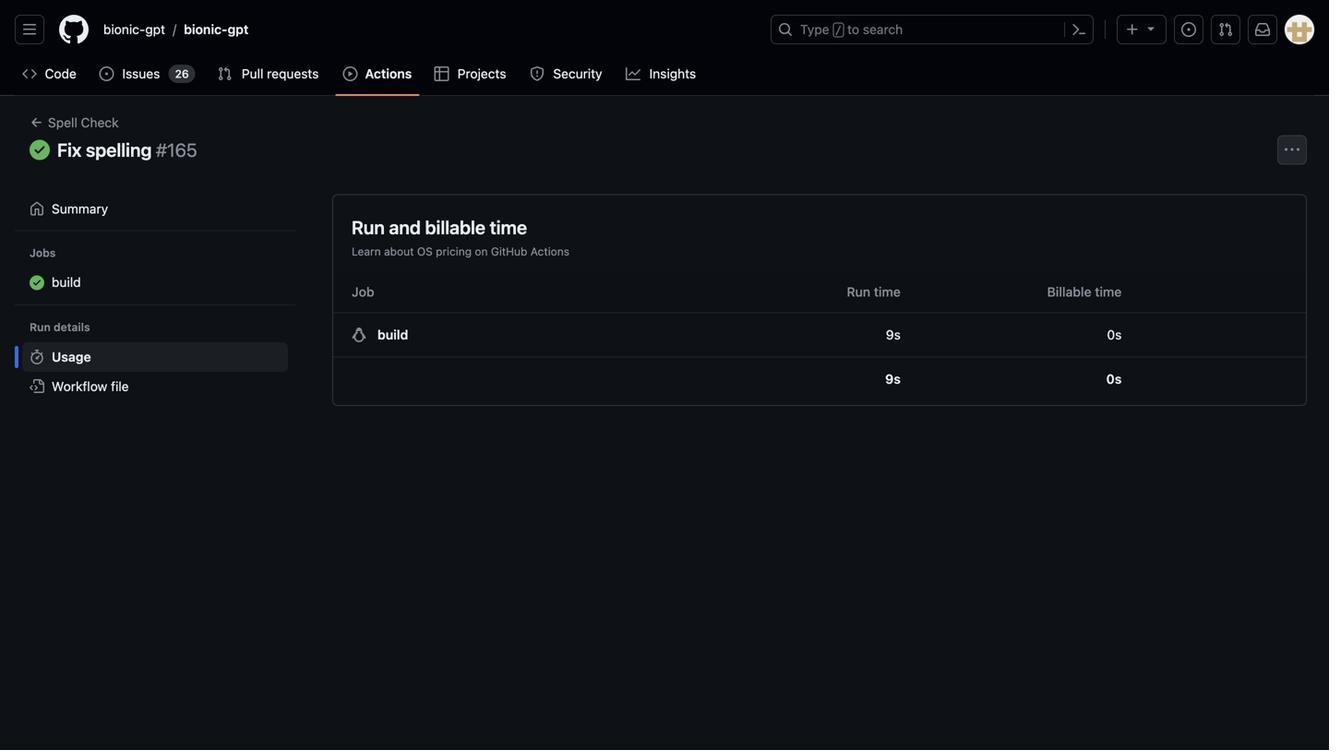 Task type: locate. For each thing, give the bounding box(es) containing it.
0s
[[1107, 327, 1122, 342], [1106, 372, 1122, 387]]

/
[[173, 22, 176, 37], [835, 24, 842, 37]]

list
[[96, 15, 760, 44]]

bionic- up 26
[[184, 22, 228, 37]]

row
[[333, 313, 1306, 357], [333, 357, 1306, 401]]

linux image
[[352, 327, 366, 342]]

1 horizontal spatial gpt
[[228, 22, 249, 37]]

learn about os pricing on github actions link
[[352, 245, 570, 258]]

insights link
[[618, 60, 705, 88]]

0 horizontal spatial gpt
[[145, 22, 165, 37]]

2 row from the top
[[333, 357, 1306, 401]]

git pull request image inside pull requests link
[[218, 66, 232, 81]]

requests
[[267, 66, 319, 81]]

bionic- up issues
[[103, 22, 145, 37]]

9s
[[886, 327, 901, 342], [885, 372, 901, 387]]

1 horizontal spatial /
[[835, 24, 842, 37]]

command palette image
[[1072, 22, 1086, 37]]

1 horizontal spatial build
[[378, 327, 408, 342]]

0s for row containing 9s
[[1106, 372, 1122, 387]]

1 horizontal spatial run
[[352, 216, 385, 238]]

workflow file link
[[22, 372, 288, 402]]

2 horizontal spatial time
[[1095, 284, 1122, 299]]

/ left "to"
[[835, 24, 842, 37]]

0 horizontal spatial git pull request image
[[218, 66, 232, 81]]

summary link
[[22, 194, 288, 224]]

bionic-gpt link up 26
[[176, 15, 256, 44]]

0 horizontal spatial issue opened image
[[99, 66, 114, 81]]

1 vertical spatial 9s
[[885, 372, 901, 387]]

github
[[491, 245, 527, 258]]

build down the jobs
[[52, 275, 81, 290]]

build inside row
[[378, 327, 408, 342]]

0 horizontal spatial /
[[173, 22, 176, 37]]

1 vertical spatial build link
[[378, 327, 408, 342]]

1 9s from the top
[[886, 327, 901, 342]]

0 horizontal spatial run
[[30, 321, 51, 334]]

0 horizontal spatial build link
[[22, 268, 288, 298]]

bionic-gpt link
[[96, 15, 173, 44], [176, 15, 256, 44]]

workflow file
[[52, 379, 129, 394]]

time
[[490, 216, 527, 238], [874, 284, 901, 299], [1095, 284, 1122, 299]]

1 horizontal spatial git pull request image
[[1218, 22, 1233, 37]]

run and billable time learn about os pricing on github actions
[[352, 216, 570, 258]]

0 vertical spatial 9s
[[886, 327, 901, 342]]

time for billable time
[[1095, 284, 1122, 299]]

1 horizontal spatial issue opened image
[[1182, 22, 1196, 37]]

1 vertical spatial actions
[[531, 245, 570, 258]]

bionic-
[[103, 22, 145, 37], [184, 22, 228, 37]]

git pull request image left "notifications" image
[[1218, 22, 1233, 37]]

to
[[847, 22, 859, 37]]

0 vertical spatial run
[[352, 216, 385, 238]]

code image
[[22, 66, 37, 81]]

homepage image
[[59, 15, 89, 44]]

git pull request image left pull
[[218, 66, 232, 81]]

bionic-gpt / bionic-gpt
[[103, 22, 249, 37]]

spell
[[48, 115, 77, 130]]

1 bionic- from the left
[[103, 22, 145, 37]]

issue opened image right triangle down icon
[[1182, 22, 1196, 37]]

jobs
[[30, 246, 56, 259]]

about
[[384, 245, 414, 258]]

code link
[[15, 60, 84, 88]]

run for and
[[352, 216, 385, 238]]

1 horizontal spatial actions
[[531, 245, 570, 258]]

build
[[52, 275, 81, 290], [378, 327, 408, 342]]

run inside run and billable time learn about os pricing on github actions
[[352, 216, 385, 238]]

1 vertical spatial 0s
[[1106, 372, 1122, 387]]

git pull request image for the rightmost issue opened 'image'
[[1218, 22, 1233, 37]]

0 vertical spatial issue opened image
[[1182, 22, 1196, 37]]

git pull request image
[[1218, 22, 1233, 37], [218, 66, 232, 81]]

actions right play icon
[[365, 66, 412, 81]]

issue opened image
[[1182, 22, 1196, 37], [99, 66, 114, 81]]

run
[[352, 216, 385, 238], [847, 284, 871, 299], [30, 321, 51, 334]]

2 9s from the top
[[885, 372, 901, 387]]

spell check
[[48, 115, 119, 130]]

billable
[[1047, 284, 1092, 299]]

code
[[45, 66, 76, 81]]

projects
[[458, 66, 506, 81]]

bionic-gpt link up issues
[[96, 15, 173, 44]]

0 horizontal spatial time
[[490, 216, 527, 238]]

0 vertical spatial actions
[[365, 66, 412, 81]]

arrow left image
[[30, 115, 44, 130]]

1 vertical spatial build
[[378, 327, 408, 342]]

gpt
[[145, 22, 165, 37], [228, 22, 249, 37]]

1 vertical spatial run
[[847, 284, 871, 299]]

list containing bionic-gpt / bionic-gpt
[[96, 15, 760, 44]]

1 horizontal spatial build link
[[378, 327, 408, 342]]

type
[[800, 22, 829, 37]]

triangle down image
[[1144, 21, 1158, 36]]

/ inside type / to search
[[835, 24, 842, 37]]

1 vertical spatial git pull request image
[[218, 66, 232, 81]]

1 horizontal spatial bionic-
[[184, 22, 228, 37]]

gpt up pull
[[228, 22, 249, 37]]

build right linux icon
[[378, 327, 408, 342]]

#165
[[156, 139, 197, 160]]

run time
[[847, 284, 901, 299]]

/ up 26
[[173, 22, 176, 37]]

table image
[[434, 66, 449, 81]]

0 horizontal spatial bionic-gpt link
[[96, 15, 173, 44]]

build link
[[22, 268, 288, 298], [378, 327, 408, 342]]

actions
[[365, 66, 412, 81], [531, 245, 570, 258]]

2 vertical spatial run
[[30, 321, 51, 334]]

gpt up issues
[[145, 22, 165, 37]]

check
[[81, 115, 119, 130]]

build link down summary link
[[22, 268, 288, 298]]

type / to search
[[800, 22, 903, 37]]

0 vertical spatial git pull request image
[[1218, 22, 1233, 37]]

actions right github
[[531, 245, 570, 258]]

time for run time
[[874, 284, 901, 299]]

os
[[417, 245, 433, 258]]

row containing 9s
[[333, 357, 1306, 401]]

1 horizontal spatial time
[[874, 284, 901, 299]]

1 row from the top
[[333, 313, 1306, 357]]

build inside jobs build
[[52, 275, 81, 290]]

0 horizontal spatial bionic-
[[103, 22, 145, 37]]

0 vertical spatial 0s
[[1107, 327, 1122, 342]]

issue opened image left issues
[[99, 66, 114, 81]]

0 vertical spatial build
[[52, 275, 81, 290]]

security link
[[522, 60, 611, 88]]

run details
[[30, 321, 90, 334]]

build link right linux icon
[[378, 327, 408, 342]]

2 horizontal spatial run
[[847, 284, 871, 299]]

1 horizontal spatial bionic-gpt link
[[176, 15, 256, 44]]

0 horizontal spatial actions
[[365, 66, 412, 81]]

0 horizontal spatial build
[[52, 275, 81, 290]]



Task type: vqa. For each thing, say whether or not it's contained in the screenshot.
tools
no



Task type: describe. For each thing, give the bounding box(es) containing it.
completed successfully image
[[30, 140, 50, 160]]

pull requests
[[242, 66, 319, 81]]

security
[[553, 66, 602, 81]]

/ inside bionic-gpt / bionic-gpt
[[173, 22, 176, 37]]

fix spelling #165
[[57, 139, 197, 160]]

play image
[[343, 66, 358, 81]]

actions link
[[336, 60, 419, 88]]

billable
[[425, 216, 486, 238]]

run for time
[[847, 284, 871, 299]]

file
[[111, 379, 129, 394]]

git pull request image for the bottommost issue opened 'image'
[[218, 66, 232, 81]]

spelling
[[86, 139, 152, 160]]

2 gpt from the left
[[228, 22, 249, 37]]

workflow
[[52, 379, 107, 394]]

actions inside run and billable time learn about os pricing on github actions
[[531, 245, 570, 258]]

2 bionic-gpt link from the left
[[176, 15, 256, 44]]

run for details
[[30, 321, 51, 334]]

pricing
[[436, 245, 472, 258]]

on
[[475, 245, 488, 258]]

usage link
[[22, 343, 288, 372]]

26
[[175, 67, 189, 80]]

pull requests link
[[210, 60, 328, 88]]

9s for row containing build
[[886, 327, 901, 342]]

learn
[[352, 245, 381, 258]]

graph image
[[626, 66, 641, 81]]

9s for row containing 9s
[[885, 372, 901, 387]]

run details list
[[22, 343, 288, 402]]

insights
[[649, 66, 696, 81]]

details
[[54, 321, 90, 334]]

plus image
[[1125, 22, 1140, 37]]

search
[[863, 22, 903, 37]]

projects link
[[427, 60, 515, 88]]

fix
[[57, 139, 82, 160]]

jobs build
[[30, 246, 81, 290]]

notifications image
[[1255, 22, 1270, 37]]

job
[[352, 284, 374, 299]]

0 vertical spatial build link
[[22, 268, 288, 298]]

issues
[[122, 66, 160, 81]]

1 gpt from the left
[[145, 22, 165, 37]]

and
[[389, 216, 421, 238]]

spell check link
[[22, 111, 126, 134]]

1 vertical spatial issue opened image
[[99, 66, 114, 81]]

build link inside row
[[378, 327, 408, 342]]

pull
[[242, 66, 263, 81]]

2 bionic- from the left
[[184, 22, 228, 37]]

0s for row containing build
[[1107, 327, 1122, 342]]

usage
[[52, 350, 91, 365]]

shield image
[[530, 66, 544, 81]]

summary
[[52, 201, 108, 216]]

billable time
[[1047, 284, 1122, 299]]

row containing build
[[333, 313, 1306, 357]]

1 bionic-gpt link from the left
[[96, 15, 173, 44]]

time inside run and billable time learn about os pricing on github actions
[[490, 216, 527, 238]]

show workflow options image
[[1285, 142, 1300, 157]]



